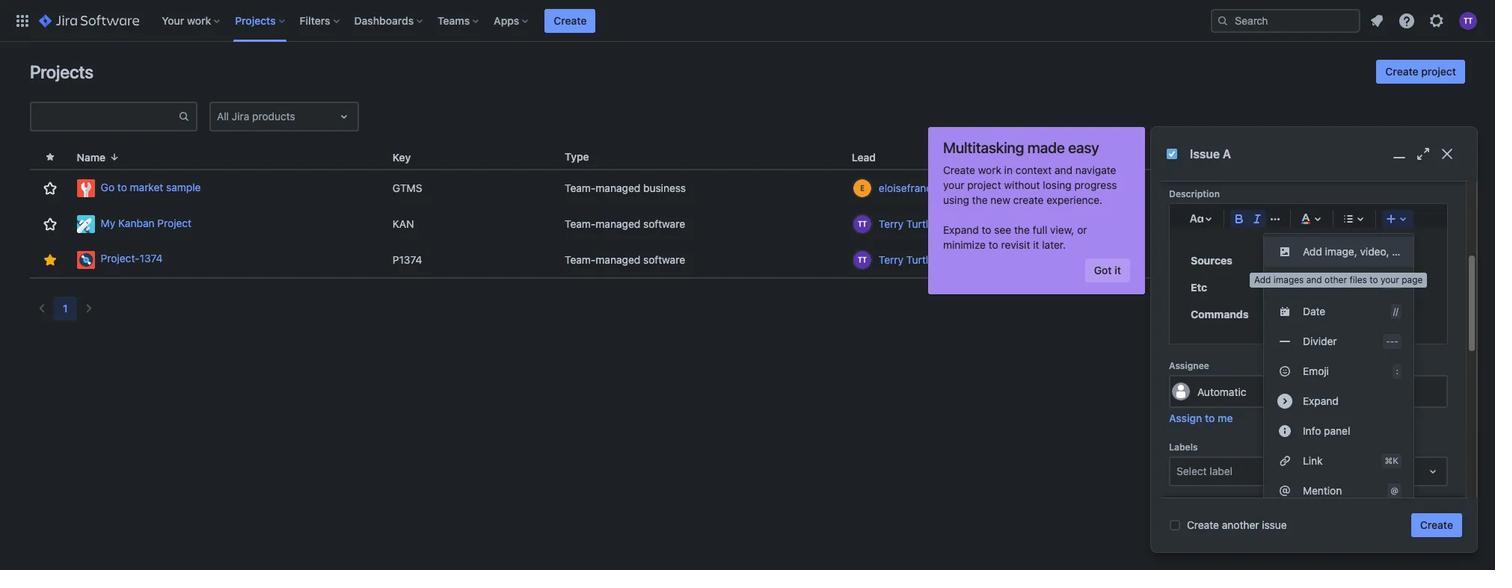 Task type: locate. For each thing, give the bounding box(es) containing it.
0 vertical spatial projects
[[235, 14, 276, 27]]

terry
[[879, 218, 904, 230], [879, 253, 904, 266]]

image,
[[1325, 245, 1358, 258]]

code
[[1303, 275, 1329, 288]]

link image
[[1276, 452, 1294, 470]]

sources
[[1191, 254, 1233, 267]]

jira software image
[[39, 12, 139, 30], [39, 12, 139, 30]]

2 team-managed software from the top
[[565, 253, 685, 266]]

0 horizontal spatial or
[[1078, 224, 1088, 236]]

issue
[[1262, 519, 1287, 532]]

-
[[1387, 336, 1391, 346], [1391, 336, 1395, 346], [1395, 336, 1399, 346]]

your left the 'page'
[[1381, 275, 1400, 286]]

1 button
[[54, 297, 77, 321]]

0 vertical spatial team-managed software
[[565, 218, 685, 230]]

next image
[[80, 300, 98, 318]]

date
[[1303, 305, 1326, 318]]

progress
[[1075, 179, 1117, 192]]

name button
[[71, 149, 127, 166]]

or left file
[[1393, 245, 1403, 258]]

1 vertical spatial terry turtle
[[879, 253, 935, 266]]

create button
[[545, 9, 596, 33], [1412, 514, 1463, 538]]

add right add image, video, or file
[[1303, 245, 1323, 258]]

0 vertical spatial team-
[[565, 182, 596, 195]]

managed for gtms
[[596, 182, 641, 195]]

banner
[[0, 0, 1496, 42]]

snippet
[[1332, 275, 1368, 288]]

2 terry from the top
[[879, 253, 904, 266]]

0 horizontal spatial expand
[[943, 224, 979, 236]]

notifications image
[[1368, 12, 1386, 30]]

software for kan
[[643, 218, 685, 230]]

0 horizontal spatial add
[[1255, 275, 1272, 286]]

1 vertical spatial or
[[1393, 245, 1403, 258]]

0 horizontal spatial create button
[[545, 9, 596, 33]]

appswitcher icon image
[[13, 12, 31, 30]]

navigate
[[1076, 164, 1117, 177]]

to right go
[[117, 181, 127, 194]]

open image right ⌘k
[[1425, 463, 1443, 481]]

and left "other"
[[1307, 275, 1323, 286]]

projects
[[235, 14, 276, 27], [30, 61, 93, 82]]

1 vertical spatial add
[[1255, 275, 1272, 286]]

search image
[[1217, 15, 1229, 27]]

got
[[1094, 264, 1112, 277]]

issue
[[1190, 147, 1220, 161]]

italic ⌘i image
[[1249, 210, 1267, 228]]

expand inside expand to see the full view, or minimize to revisit it later. got it
[[943, 224, 979, 236]]

1 managed from the top
[[596, 182, 641, 195]]

1 terry from the top
[[879, 218, 904, 230]]

your profile and settings image
[[1460, 12, 1478, 30]]

lead button
[[846, 149, 894, 166]]

3 team- from the top
[[565, 253, 596, 266]]

create
[[1014, 194, 1044, 207]]

projects left 'filters'
[[235, 14, 276, 27]]

expand
[[943, 224, 979, 236], [1303, 395, 1339, 407]]

open image for all jira products
[[335, 108, 353, 126]]

2 - from the left
[[1391, 336, 1395, 346]]

issue a
[[1190, 147, 1231, 161]]

or inside expand to see the full view, or minimize to revisit it later. got it
[[1078, 224, 1088, 236]]

None text field
[[31, 106, 178, 127], [217, 109, 220, 124], [31, 106, 178, 127], [217, 109, 220, 124]]

0 vertical spatial create button
[[545, 9, 596, 33]]

2 terry turtle link from the top
[[879, 253, 935, 267]]

1 vertical spatial open image
[[1425, 463, 1443, 481]]

0 horizontal spatial open image
[[335, 108, 353, 126]]

to left see
[[982, 224, 992, 236]]

view,
[[1051, 224, 1075, 236]]

my kanban project
[[101, 217, 192, 229]]

add left code snippet image
[[1255, 275, 1272, 286]]

terry for p1374
[[879, 253, 904, 266]]

managed for kan
[[596, 218, 641, 230]]

primary element
[[9, 0, 1211, 42]]

text styles image
[[1188, 210, 1206, 228]]

turtle
[[907, 218, 935, 230], [907, 253, 935, 266]]

1 vertical spatial terry turtle link
[[879, 253, 935, 267]]

1 horizontal spatial it
[[1115, 264, 1122, 277]]

the inside expand to see the full view, or minimize to revisit it later. got it
[[1015, 224, 1030, 236]]

your up using
[[943, 179, 965, 192]]

add
[[1303, 245, 1323, 258], [1255, 275, 1272, 286]]

add for add image, video, or file
[[1303, 245, 1323, 258]]

1 horizontal spatial create button
[[1412, 514, 1463, 538]]

1 terry turtle from the top
[[879, 218, 935, 230]]

team-managed software for p1374
[[565, 253, 685, 266]]

0 vertical spatial work
[[187, 14, 211, 27]]

description
[[1169, 188, 1220, 199]]

0 horizontal spatial and
[[1055, 164, 1073, 177]]

0 vertical spatial software
[[643, 218, 685, 230]]

1 horizontal spatial add
[[1303, 245, 1323, 258]]

menu
[[1264, 237, 1420, 571]]

go to market sample
[[101, 181, 201, 194]]

or
[[1078, 224, 1088, 236], [1393, 245, 1403, 258]]

0 vertical spatial project
[[1422, 65, 1457, 78]]

2 turtle from the top
[[907, 253, 935, 266]]

2 software from the top
[[643, 253, 685, 266]]

create another issue
[[1187, 519, 1287, 532]]

help image
[[1398, 12, 1416, 30]]

project
[[1422, 65, 1457, 78], [968, 179, 1002, 192]]

your work button
[[157, 9, 226, 33]]

link
[[1303, 455, 1323, 467]]

apps button
[[489, 9, 534, 33]]

0 vertical spatial expand
[[943, 224, 979, 236]]

1 team-managed software from the top
[[565, 218, 685, 230]]

2 vertical spatial managed
[[596, 253, 641, 266]]

to inside button
[[1205, 413, 1215, 425]]

1 vertical spatial expand
[[1303, 395, 1339, 407]]

0 horizontal spatial the
[[972, 194, 988, 207]]

discard & close image
[[1439, 145, 1457, 163]]

2 terry turtle from the top
[[879, 253, 935, 266]]

and up losing
[[1055, 164, 1073, 177]]

add image, video, or file image
[[1276, 243, 1294, 261]]

1 terry turtle link from the top
[[879, 217, 935, 232]]

1 horizontal spatial projects
[[235, 14, 276, 27]]

2 team- from the top
[[565, 218, 596, 230]]

to right "files"
[[1370, 275, 1379, 286]]

1 vertical spatial the
[[1015, 224, 1030, 236]]

1 vertical spatial project
[[968, 179, 1002, 192]]

terry turtle for kan
[[879, 218, 935, 230]]

team-managed software for kan
[[565, 218, 685, 230]]

create inside primary element
[[554, 14, 587, 27]]

in
[[1005, 164, 1013, 177]]

emoji image
[[1276, 363, 1294, 380]]

1 - from the left
[[1387, 336, 1391, 346]]

0 vertical spatial or
[[1078, 224, 1088, 236]]

0 vertical spatial open image
[[335, 108, 353, 126]]

1 horizontal spatial project
[[1422, 65, 1457, 78]]

and
[[1055, 164, 1073, 177], [1307, 275, 1323, 286]]

it right got at the right top
[[1115, 264, 1122, 277]]

see
[[995, 224, 1012, 236]]

automatic image
[[1172, 383, 1190, 401]]

apps
[[494, 14, 520, 27]]

terry for kan
[[879, 218, 904, 230]]

2 managed from the top
[[596, 218, 641, 230]]

0 vertical spatial and
[[1055, 164, 1073, 177]]

the up revisit
[[1015, 224, 1030, 236]]

multitasking
[[943, 139, 1024, 156]]

easy
[[1069, 139, 1099, 156]]

1 horizontal spatial work
[[978, 164, 1002, 177]]

key button
[[387, 149, 429, 166]]

1 horizontal spatial the
[[1015, 224, 1030, 236]]

1 vertical spatial managed
[[596, 218, 641, 230]]

it down the full
[[1033, 239, 1040, 251]]

team-
[[565, 182, 596, 195], [565, 218, 596, 230], [565, 253, 596, 266]]

1 vertical spatial work
[[978, 164, 1002, 177]]

open image right products
[[335, 108, 353, 126]]

other
[[1325, 275, 1348, 286]]

info panel image
[[1276, 422, 1294, 440]]

add images and other files to your page tooltip
[[1250, 273, 1428, 288]]

projects down the appswitcher icon
[[30, 61, 93, 82]]

Search field
[[1211, 9, 1361, 33]]

create
[[554, 14, 587, 27], [1386, 65, 1419, 78], [943, 164, 976, 177], [1187, 519, 1220, 532], [1421, 519, 1454, 532]]

business
[[643, 182, 686, 195]]

team- for gtms
[[565, 182, 596, 195]]

expand to see the full view, or minimize to revisit it later. got it
[[943, 224, 1122, 277]]

1 horizontal spatial or
[[1393, 245, 1403, 258]]

work right your
[[187, 14, 211, 27]]

3 managed from the top
[[596, 253, 641, 266]]

```
[[1386, 276, 1399, 286]]

2 vertical spatial team-
[[565, 253, 596, 266]]

video,
[[1361, 245, 1390, 258]]

my
[[101, 217, 115, 229]]

1
[[63, 302, 68, 315]]

assign to me
[[1169, 413, 1233, 425]]

projects button
[[231, 9, 291, 33]]

1 horizontal spatial your
[[1381, 275, 1400, 286]]

star go to market sample image
[[41, 180, 59, 198]]

commands
[[1191, 308, 1249, 321]]

1 vertical spatial and
[[1307, 275, 1323, 286]]

project down settings icon
[[1422, 65, 1457, 78]]

p1374
[[393, 253, 422, 266]]

0 vertical spatial add
[[1303, 245, 1323, 258]]

0 vertical spatial it
[[1033, 239, 1040, 251]]

add for add images and other files to your page
[[1255, 275, 1272, 286]]

work
[[187, 14, 211, 27], [978, 164, 1002, 177]]

terry turtle link
[[879, 217, 935, 232], [879, 253, 935, 267]]

settings image
[[1428, 12, 1446, 30]]

0 horizontal spatial project
[[968, 179, 1002, 192]]

0 vertical spatial turtle
[[907, 218, 935, 230]]

expand for expand to see the full view, or minimize to revisit it later. got it
[[943, 224, 979, 236]]

0 vertical spatial managed
[[596, 182, 641, 195]]

to for go
[[117, 181, 127, 194]]

it
[[1033, 239, 1040, 251], [1115, 264, 1122, 277]]

turtle for p1374
[[907, 253, 935, 266]]

to for assign
[[1205, 413, 1215, 425]]

1 vertical spatial team-
[[565, 218, 596, 230]]

1 vertical spatial turtle
[[907, 253, 935, 266]]

:
[[1396, 366, 1399, 376]]

expand down emoji
[[1303, 395, 1339, 407]]

1 vertical spatial projects
[[30, 61, 93, 82]]

open image
[[335, 108, 353, 126], [1425, 463, 1443, 481]]

your
[[162, 14, 184, 27]]

or right view,
[[1078, 224, 1088, 236]]

1 vertical spatial terry
[[879, 253, 904, 266]]

create button inside primary element
[[545, 9, 596, 33]]

banner containing your work
[[0, 0, 1496, 42]]

0 vertical spatial terry turtle link
[[879, 217, 935, 232]]

0 vertical spatial terry turtle
[[879, 218, 935, 230]]

lead
[[852, 151, 876, 163]]

0 vertical spatial terry
[[879, 218, 904, 230]]

1 software from the top
[[643, 218, 685, 230]]

1 vertical spatial team-managed software
[[565, 253, 685, 266]]

1 horizontal spatial open image
[[1425, 463, 1443, 481]]

1 horizontal spatial and
[[1307, 275, 1323, 286]]

1 vertical spatial your
[[1381, 275, 1400, 286]]

assignee
[[1169, 361, 1210, 372]]

Labels text field
[[1177, 465, 1180, 480]]

terry turtle link for p1374
[[879, 253, 935, 267]]

0 vertical spatial the
[[972, 194, 988, 207]]

create project button
[[1377, 60, 1466, 84]]

divider
[[1303, 335, 1337, 348]]

Description - Main content area, start typing to enter text. text field
[[1191, 252, 1427, 324]]

0 horizontal spatial your
[[943, 179, 965, 192]]

project-1374 link
[[77, 251, 381, 269]]

1 vertical spatial software
[[643, 253, 685, 266]]

to left me
[[1205, 413, 1215, 425]]

0 horizontal spatial projects
[[30, 61, 93, 82]]

and inside multitasking made easy create work in context and navigate your project without losing progress using the new create experience.
[[1055, 164, 1073, 177]]

0 horizontal spatial work
[[187, 14, 211, 27]]

1 horizontal spatial expand
[[1303, 395, 1339, 407]]

work left in
[[978, 164, 1002, 177]]

terry turtle link for kan
[[879, 217, 935, 232]]

1 team- from the top
[[565, 182, 596, 195]]

file
[[1405, 245, 1420, 258]]

images
[[1274, 275, 1304, 286]]

my kanban project link
[[77, 215, 381, 233]]

1 turtle from the top
[[907, 218, 935, 230]]

more formatting image
[[1267, 210, 1285, 228]]

project up new
[[968, 179, 1002, 192]]

expand inside menu
[[1303, 395, 1339, 407]]

a
[[1223, 147, 1231, 161]]

your
[[943, 179, 965, 192], [1381, 275, 1400, 286]]

add inside tooltip
[[1255, 275, 1272, 286]]

0 vertical spatial your
[[943, 179, 965, 192]]

the left new
[[972, 194, 988, 207]]

expand up minimize
[[943, 224, 979, 236]]

team-managed software
[[565, 218, 685, 230], [565, 253, 685, 266]]

to for expand
[[982, 224, 992, 236]]

filters
[[300, 14, 330, 27]]

managed
[[596, 182, 641, 195], [596, 218, 641, 230], [596, 253, 641, 266]]



Task type: describe. For each thing, give the bounding box(es) containing it.
products
[[252, 110, 295, 123]]

3 - from the left
[[1395, 336, 1399, 346]]

1 vertical spatial create button
[[1412, 514, 1463, 538]]

type
[[565, 150, 589, 163]]

mention image
[[1276, 482, 1294, 500]]

teams
[[438, 14, 470, 27]]

star project-1374 image
[[41, 251, 59, 269]]

team- for p1374
[[565, 253, 596, 266]]

filters button
[[295, 9, 345, 33]]

another
[[1222, 519, 1260, 532]]

menu containing add image, video, or file
[[1264, 237, 1420, 571]]

code snippet
[[1303, 275, 1368, 288]]

lists image
[[1340, 210, 1358, 228]]

got it button
[[1085, 259, 1131, 283]]

minimize
[[943, 239, 986, 251]]

market
[[130, 181, 163, 194]]

software for p1374
[[643, 253, 685, 266]]

all jira products
[[217, 110, 295, 123]]

context
[[1016, 164, 1052, 177]]

to down see
[[989, 239, 999, 251]]

0 horizontal spatial it
[[1033, 239, 1040, 251]]

1 vertical spatial it
[[1115, 264, 1122, 277]]

team- for kan
[[565, 218, 596, 230]]

add images and other files to your page
[[1255, 275, 1423, 286]]

star my kanban project image
[[41, 215, 59, 233]]

key
[[393, 151, 411, 163]]

go full screen image
[[1415, 145, 1433, 163]]

automatic
[[1198, 386, 1247, 399]]

full
[[1033, 224, 1048, 236]]

page
[[1402, 275, 1423, 286]]

issue a image
[[1166, 148, 1178, 160]]

assign
[[1169, 413, 1203, 425]]

project-
[[101, 252, 140, 265]]

made
[[1028, 139, 1065, 156]]

managed for p1374
[[596, 253, 641, 266]]

create inside multitasking made easy create work in context and navigate your project without losing progress using the new create experience.
[[943, 164, 976, 177]]

select label
[[1177, 466, 1233, 478]]

eloisefrancis23
[[879, 182, 953, 195]]

later.
[[1042, 239, 1066, 251]]

all
[[217, 110, 229, 123]]

create project
[[1386, 65, 1457, 78]]

go
[[101, 181, 115, 194]]

project inside button
[[1422, 65, 1457, 78]]

projects inside "popup button"
[[235, 14, 276, 27]]

expand for expand
[[1303, 395, 1339, 407]]

@
[[1391, 486, 1399, 496]]

code snippet image
[[1276, 273, 1294, 291]]

using
[[943, 194, 970, 207]]

date image
[[1276, 303, 1294, 321]]

project
[[157, 217, 192, 229]]

without
[[1004, 179, 1040, 192]]

project-1374
[[101, 252, 163, 265]]

sample
[[166, 181, 201, 194]]

work inside popup button
[[187, 14, 211, 27]]

go to market sample link
[[77, 180, 381, 198]]

divider image
[[1276, 333, 1294, 351]]

your work
[[162, 14, 211, 27]]

teams button
[[433, 9, 485, 33]]

new
[[991, 194, 1011, 207]]

your inside tooltip
[[1381, 275, 1400, 286]]

experience.
[[1047, 194, 1103, 207]]

gtms
[[393, 182, 422, 195]]

⌘k
[[1385, 456, 1399, 466]]

etc
[[1191, 281, 1208, 294]]

assign to me button
[[1169, 412, 1233, 427]]

expand image
[[1276, 392, 1294, 410]]

labels
[[1169, 443, 1198, 454]]

label
[[1210, 466, 1233, 478]]

mention
[[1303, 484, 1343, 497]]

revisit
[[1001, 239, 1031, 251]]

open image for select label
[[1425, 463, 1443, 481]]

1374
[[140, 252, 163, 265]]

info panel
[[1303, 425, 1351, 437]]

dashboards button
[[350, 9, 429, 33]]

the inside multitasking made easy create work in context and navigate your project without losing progress using the new create experience.
[[972, 194, 988, 207]]

to inside tooltip
[[1370, 275, 1379, 286]]

your inside multitasking made easy create work in context and navigate your project without losing progress using the new create experience.
[[943, 179, 965, 192]]

jira
[[232, 110, 249, 123]]

eloisefrancis23 link
[[879, 181, 953, 196]]

project inside multitasking made easy create work in context and navigate your project without losing progress using the new create experience.
[[968, 179, 1002, 192]]

info
[[1303, 425, 1322, 437]]

kan
[[393, 218, 414, 230]]

minimize image
[[1391, 145, 1409, 163]]

terry turtle for p1374
[[879, 253, 935, 266]]

emoji
[[1303, 365, 1329, 377]]

select
[[1177, 466, 1207, 478]]

dashboards
[[354, 14, 414, 27]]

bold ⌘b image
[[1231, 210, 1249, 228]]

add image, video, or file
[[1303, 245, 1420, 258]]

multitasking made easy create work in context and navigate your project without losing progress using the new create experience.
[[943, 139, 1117, 207]]

---
[[1387, 336, 1399, 346]]

work inside multitasking made easy create work in context and navigate your project without losing progress using the new create experience.
[[978, 164, 1002, 177]]

previous image
[[33, 300, 51, 318]]

turtle for kan
[[907, 218, 935, 230]]

and inside add images and other files to your page tooltip
[[1307, 275, 1323, 286]]

kanban
[[118, 217, 155, 229]]

losing
[[1043, 179, 1072, 192]]

team-managed business
[[565, 182, 686, 195]]

panel
[[1324, 425, 1351, 437]]



Task type: vqa. For each thing, say whether or not it's contained in the screenshot.
the top Delete button
no



